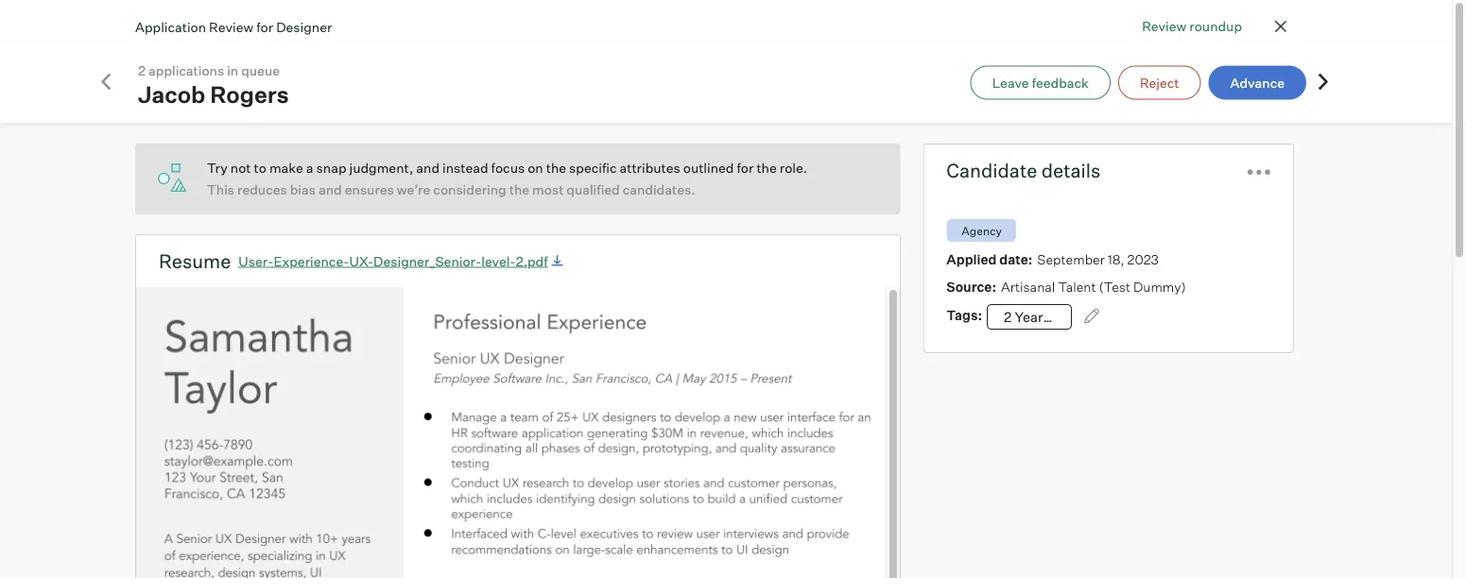 Task type: locate. For each thing, give the bounding box(es) containing it.
review
[[1142, 17, 1187, 34], [209, 18, 254, 35]]

0 horizontal spatial and
[[319, 182, 342, 198]]

considering
[[433, 182, 507, 198]]

date:
[[1000, 251, 1033, 268]]

this
[[207, 182, 235, 198]]

leave
[[993, 74, 1029, 91]]

try
[[207, 160, 228, 176]]

and
[[416, 160, 440, 176], [319, 182, 342, 198]]

2
[[138, 62, 146, 79]]

details
[[1042, 159, 1101, 183]]

instead
[[443, 160, 488, 176]]

1 horizontal spatial review
[[1142, 17, 1187, 34]]

1 horizontal spatial the
[[546, 160, 566, 176]]

review left the roundup
[[1142, 17, 1187, 34]]

the right on
[[546, 160, 566, 176]]

outlined
[[683, 160, 734, 176]]

reduces
[[237, 182, 287, 198]]

(test
[[1099, 278, 1131, 295]]

applied
[[947, 251, 997, 268]]

focus
[[491, 160, 525, 176]]

0 horizontal spatial the
[[509, 182, 530, 198]]

queue
[[241, 62, 280, 79]]

the left 'role.'
[[757, 160, 777, 176]]

qualified
[[567, 182, 620, 198]]

the
[[546, 160, 566, 176], [757, 160, 777, 176], [509, 182, 530, 198]]

level-
[[482, 253, 516, 269]]

review roundup
[[1142, 17, 1243, 34]]

0 vertical spatial for
[[256, 18, 273, 35]]

0 horizontal spatial review
[[209, 18, 254, 35]]

candidate actions element
[[1248, 154, 1271, 187]]

for left designer
[[256, 18, 273, 35]]

for inside try not to make a snap judgment, and instead focus on the specific attributes outlined for the role. this reduces bias and ensures we're considering the most qualified candidates.
[[737, 160, 754, 176]]

snap
[[316, 160, 347, 176]]

role.
[[780, 160, 808, 176]]

candidate actions image
[[1248, 170, 1271, 175]]

0 vertical spatial and
[[416, 160, 440, 176]]

for
[[256, 18, 273, 35], [737, 160, 754, 176]]

and up we're
[[416, 160, 440, 176]]

candidates.
[[623, 182, 695, 198]]

2023
[[1128, 251, 1159, 268]]

the down the focus
[[509, 182, 530, 198]]

review roundup link
[[1142, 16, 1243, 36]]

judgment,
[[349, 160, 413, 176]]

most
[[532, 182, 564, 198]]

for right "outlined" on the top of the page
[[737, 160, 754, 176]]

feedback
[[1032, 74, 1089, 91]]

and down snap
[[319, 182, 342, 198]]

roundup
[[1190, 17, 1243, 34]]

rogers
[[210, 80, 289, 109]]

applications
[[148, 62, 224, 79]]

1 vertical spatial for
[[737, 160, 754, 176]]

user-
[[239, 253, 274, 269]]

next image
[[1314, 72, 1333, 91]]

close image
[[1270, 15, 1293, 38]]

reject button
[[1119, 66, 1201, 100]]

1 horizontal spatial for
[[737, 160, 754, 176]]

1 vertical spatial and
[[319, 182, 342, 198]]

jacob rogers link
[[138, 80, 289, 109]]

review up in
[[209, 18, 254, 35]]



Task type: vqa. For each thing, say whether or not it's contained in the screenshot.
'Talent'
yes



Task type: describe. For each thing, give the bounding box(es) containing it.
designer
[[276, 18, 332, 35]]

attributes
[[620, 160, 681, 176]]

user-experience-ux-designer_senior-level-2.pdf
[[239, 253, 548, 269]]

application review for designer
[[135, 18, 332, 35]]

to
[[254, 160, 267, 176]]

2 horizontal spatial the
[[757, 160, 777, 176]]

source: artisanal talent (test dummy)
[[947, 278, 1187, 295]]

artisanal
[[1001, 278, 1056, 295]]

candidate
[[947, 159, 1038, 183]]

user-experience-ux-designer_senior-level-2.pdf link
[[231, 252, 567, 271]]

we're
[[397, 182, 431, 198]]

applied date: september 18, 2023
[[947, 251, 1159, 268]]

ux-
[[349, 253, 374, 269]]

ensures
[[345, 182, 394, 198]]

leave feedback
[[993, 74, 1089, 91]]

application
[[135, 18, 206, 35]]

try not to make a snap judgment, and instead focus on the specific attributes outlined for the role. this reduces bias and ensures we're considering the most qualified candidates.
[[207, 160, 808, 198]]

1 horizontal spatial and
[[416, 160, 440, 176]]

september
[[1038, 251, 1105, 268]]

advance
[[1231, 74, 1285, 91]]

resume
[[159, 250, 231, 273]]

jacob
[[138, 80, 205, 109]]

on
[[528, 160, 543, 176]]

candidate details
[[947, 159, 1101, 183]]

add a candidate tag image
[[1085, 309, 1100, 324]]

talent
[[1059, 278, 1096, 295]]

reject
[[1140, 74, 1180, 91]]

agency
[[962, 224, 1002, 238]]

next element
[[1314, 72, 1333, 93]]

not
[[231, 160, 251, 176]]

make
[[269, 160, 303, 176]]

in
[[227, 62, 238, 79]]

2.pdf
[[516, 253, 548, 269]]

2 applications in queue jacob rogers
[[138, 62, 289, 109]]

leave feedback button
[[971, 66, 1111, 100]]

bias
[[290, 182, 316, 198]]

specific
[[569, 160, 617, 176]]

dummy)
[[1134, 278, 1187, 295]]

a
[[306, 160, 314, 176]]

tags:
[[947, 307, 983, 324]]

previous element
[[96, 72, 115, 93]]

experience-
[[274, 253, 349, 269]]

18,
[[1108, 251, 1125, 268]]

designer_senior-
[[374, 253, 482, 269]]

source:
[[947, 278, 997, 295]]

0 horizontal spatial for
[[256, 18, 273, 35]]

advance button
[[1209, 66, 1307, 100]]



